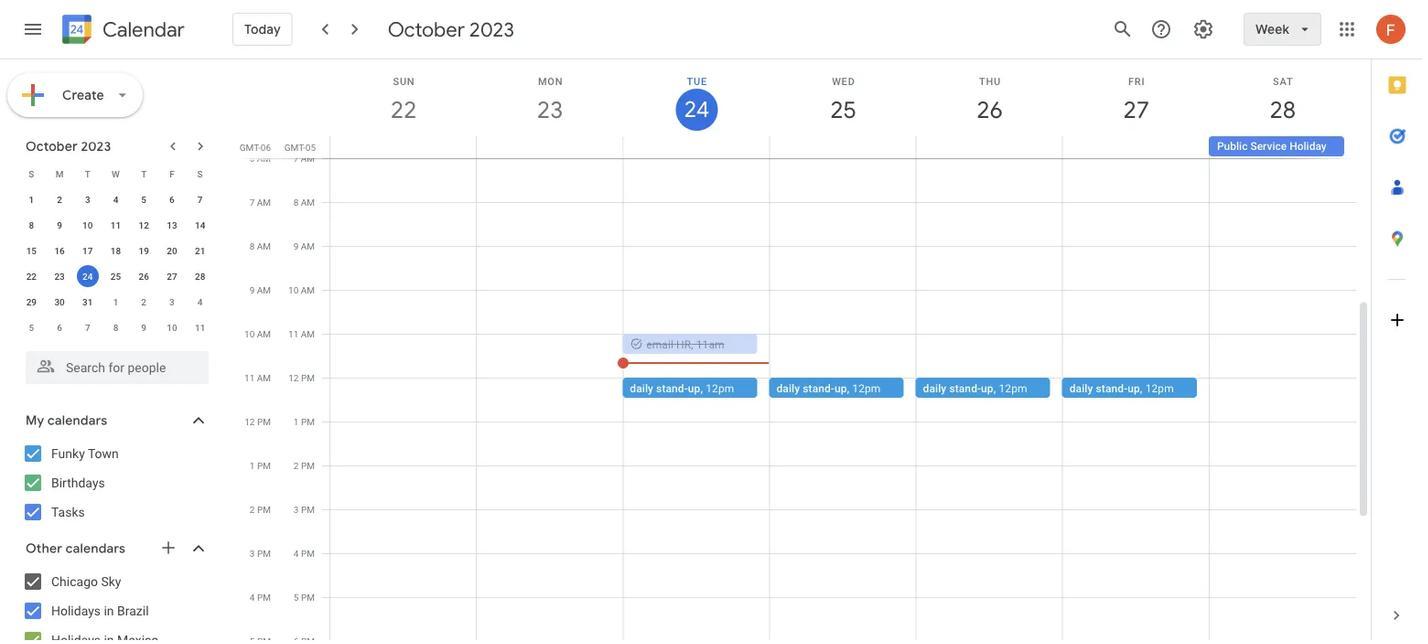 Task type: locate. For each thing, give the bounding box(es) containing it.
1 horizontal spatial 12 pm
[[288, 372, 315, 383]]

27
[[1122, 95, 1148, 125], [167, 271, 177, 282]]

24
[[683, 95, 708, 124], [82, 271, 93, 282]]

1 daily from the left
[[630, 382, 653, 395]]

0 horizontal spatial 1 pm
[[250, 460, 271, 471]]

2 inside "element"
[[141, 296, 146, 307]]

,
[[691, 338, 693, 351], [700, 382, 703, 395], [847, 382, 849, 395], [993, 382, 996, 395], [1140, 382, 1143, 395]]

public service holiday button
[[1209, 136, 1344, 156]]

0 horizontal spatial 12 pm
[[245, 416, 271, 427]]

row containing s
[[17, 161, 214, 187]]

0 horizontal spatial 7 am
[[249, 197, 271, 208]]

23
[[536, 95, 562, 125], [54, 271, 65, 282]]

november 8 element
[[105, 317, 127, 339]]

6 for 6 am
[[249, 153, 255, 164]]

create button
[[7, 73, 143, 117]]

row down w
[[17, 187, 214, 212]]

22
[[389, 95, 416, 125], [26, 271, 37, 282]]

0 vertical spatial 12
[[139, 220, 149, 231]]

row down november 1 element
[[17, 315, 214, 340]]

0 horizontal spatial t
[[85, 168, 90, 179]]

1 vertical spatial 2023
[[81, 138, 111, 155]]

4 daily from the left
[[1069, 382, 1093, 395]]

1 vertical spatial october 2023
[[26, 138, 111, 155]]

6 for november 6 element
[[57, 322, 62, 333]]

cell down the 22 link
[[330, 136, 477, 158]]

calendars inside dropdown button
[[47, 413, 107, 429]]

11 am
[[288, 329, 315, 339], [244, 372, 271, 383]]

0 horizontal spatial 27
[[167, 271, 177, 282]]

gmt-06
[[240, 142, 271, 153]]

2 horizontal spatial 5
[[294, 592, 299, 603]]

7 down the 6 am
[[249, 197, 255, 208]]

1 horizontal spatial 27
[[1122, 95, 1148, 125]]

0 horizontal spatial 22
[[26, 271, 37, 282]]

6
[[249, 153, 255, 164], [169, 194, 175, 205], [57, 322, 62, 333]]

row containing 29
[[17, 289, 214, 315]]

23 inside grid
[[54, 271, 65, 282]]

27 down fri in the right top of the page
[[1122, 95, 1148, 125]]

0 horizontal spatial 26
[[139, 271, 149, 282]]

0 vertical spatial 26
[[976, 95, 1002, 125]]

1 horizontal spatial 10 am
[[288, 285, 315, 296]]

0 vertical spatial 28
[[1269, 95, 1295, 125]]

0 vertical spatial 24
[[683, 95, 708, 124]]

1 vertical spatial calendars
[[66, 541, 125, 557]]

1 vertical spatial 27
[[167, 271, 177, 282]]

21 element
[[189, 240, 211, 262]]

0 horizontal spatial 25
[[111, 271, 121, 282]]

2
[[57, 194, 62, 205], [141, 296, 146, 307], [294, 460, 299, 471], [250, 504, 255, 515]]

0 horizontal spatial 11 am
[[244, 372, 271, 383]]

create
[[62, 87, 104, 103]]

october 2023 grid
[[17, 161, 214, 340]]

grid containing 22
[[234, 59, 1371, 641]]

6 row from the top
[[17, 289, 214, 315]]

november 10 element
[[161, 317, 183, 339]]

0 vertical spatial 22
[[389, 95, 416, 125]]

2 daily from the left
[[776, 382, 800, 395]]

t left w
[[85, 168, 90, 179]]

s
[[29, 168, 34, 179], [197, 168, 203, 179]]

daily stand-up , 12pm
[[630, 382, 734, 395], [776, 382, 881, 395], [923, 382, 1027, 395], [1069, 382, 1174, 395]]

10 am
[[288, 285, 315, 296], [244, 329, 271, 339]]

1 horizontal spatial 12
[[245, 416, 255, 427]]

6 left 06
[[249, 153, 255, 164]]

1 horizontal spatial 3 pm
[[294, 504, 315, 515]]

0 vertical spatial calendars
[[47, 413, 107, 429]]

1 vertical spatial 9 am
[[249, 285, 271, 296]]

2 t from the left
[[141, 168, 147, 179]]

26 down '19'
[[139, 271, 149, 282]]

main drawer image
[[22, 18, 44, 40]]

calendar
[[102, 17, 185, 43]]

pm
[[301, 372, 315, 383], [257, 416, 271, 427], [301, 416, 315, 427], [257, 460, 271, 471], [301, 460, 315, 471], [257, 504, 271, 515], [301, 504, 315, 515], [257, 548, 271, 559], [301, 548, 315, 559], [257, 592, 271, 603], [301, 592, 315, 603]]

28
[[1269, 95, 1295, 125], [195, 271, 205, 282]]

cell down "24" 'link'
[[623, 136, 770, 158]]

2 horizontal spatial 6
[[249, 153, 255, 164]]

2 cell from the left
[[477, 136, 623, 158]]

Search for people text field
[[37, 351, 198, 384]]

other calendars
[[26, 541, 125, 557]]

1 vertical spatial 23
[[54, 271, 65, 282]]

3 cell from the left
[[623, 136, 770, 158]]

calendars for my calendars
[[47, 413, 107, 429]]

23 down mon
[[536, 95, 562, 125]]

23 up 30
[[54, 271, 65, 282]]

7 am down the 6 am
[[249, 197, 271, 208]]

2 gmt- from the left
[[284, 142, 305, 153]]

0 vertical spatial 9 am
[[293, 241, 315, 252]]

2 vertical spatial 6
[[57, 322, 62, 333]]

0 horizontal spatial october 2023
[[26, 138, 111, 155]]

s left m
[[29, 168, 34, 179]]

0 horizontal spatial s
[[29, 168, 34, 179]]

october 2023
[[388, 16, 514, 42], [26, 138, 111, 155]]

14 element
[[189, 214, 211, 236]]

row
[[17, 161, 214, 187], [17, 187, 214, 212], [17, 212, 214, 238], [17, 238, 214, 264], [17, 264, 214, 289], [17, 289, 214, 315], [17, 315, 214, 340]]

mon 23
[[536, 75, 563, 125]]

1
[[29, 194, 34, 205], [113, 296, 118, 307], [294, 416, 299, 427], [250, 460, 255, 471]]

0 horizontal spatial 8 am
[[249, 241, 271, 252]]

2 pm
[[294, 460, 315, 471], [250, 504, 271, 515]]

06
[[261, 142, 271, 153]]

calendar heading
[[99, 17, 185, 43]]

cell
[[330, 136, 477, 158], [477, 136, 623, 158], [623, 136, 770, 158], [770, 136, 916, 158], [916, 136, 1062, 158], [1062, 136, 1209, 158]]

1 vertical spatial 3 pm
[[250, 548, 271, 559]]

3 right add other calendars icon
[[250, 548, 255, 559]]

t
[[85, 168, 90, 179], [141, 168, 147, 179]]

3 12pm from the left
[[999, 382, 1027, 395]]

7 row from the top
[[17, 315, 214, 340]]

0 horizontal spatial 28
[[195, 271, 205, 282]]

0 horizontal spatial 4 pm
[[250, 592, 271, 603]]

4 up november 11 element
[[197, 296, 203, 307]]

3 daily stand-up , 12pm from the left
[[923, 382, 1027, 395]]

row group containing 1
[[17, 187, 214, 340]]

5 pm
[[294, 592, 315, 603]]

12
[[139, 220, 149, 231], [288, 372, 299, 383], [245, 416, 255, 427]]

3 pm
[[294, 504, 315, 515], [250, 548, 271, 559]]

0 horizontal spatial 6
[[57, 322, 62, 333]]

8 right 21 element
[[249, 241, 255, 252]]

1 vertical spatial 8 am
[[249, 241, 271, 252]]

0 horizontal spatial october
[[26, 138, 78, 155]]

25 inside october 2023 grid
[[111, 271, 121, 282]]

5
[[141, 194, 146, 205], [29, 322, 34, 333], [294, 592, 299, 603]]

8 am
[[293, 197, 315, 208], [249, 241, 271, 252]]

8 down gmt-05
[[293, 197, 299, 208]]

1 horizontal spatial 2 pm
[[294, 460, 315, 471]]

1 vertical spatial 22
[[26, 271, 37, 282]]

0 horizontal spatial gmt-
[[240, 142, 261, 153]]

31
[[82, 296, 93, 307]]

cell down "25" link
[[770, 136, 916, 158]]

8 up 15 element
[[29, 220, 34, 231]]

calendar element
[[59, 11, 185, 51]]

24 down 17
[[82, 271, 93, 282]]

None search field
[[0, 344, 227, 384]]

public service holiday row
[[322, 136, 1371, 158]]

sun
[[393, 75, 415, 87]]

4 pm up 5 pm
[[294, 548, 315, 559]]

gmt-
[[240, 142, 261, 153], [284, 142, 305, 153]]

1 horizontal spatial 23
[[536, 95, 562, 125]]

gmt- for 05
[[284, 142, 305, 153]]

1 horizontal spatial 22
[[389, 95, 416, 125]]

8 down november 1 element
[[113, 322, 118, 333]]

19
[[139, 245, 149, 256]]

0 vertical spatial october 2023
[[388, 16, 514, 42]]

0 horizontal spatial 24
[[82, 271, 93, 282]]

1 horizontal spatial 24
[[683, 95, 708, 124]]

5 for november 5 element
[[29, 322, 34, 333]]

25 down 18
[[111, 271, 121, 282]]

daily
[[630, 382, 653, 395], [776, 382, 800, 395], [923, 382, 946, 395], [1069, 382, 1093, 395]]

up
[[688, 382, 700, 395], [834, 382, 847, 395], [981, 382, 993, 395], [1128, 382, 1140, 395]]

9
[[57, 220, 62, 231], [293, 241, 299, 252], [249, 285, 255, 296], [141, 322, 146, 333]]

18
[[111, 245, 121, 256]]

1 vertical spatial 25
[[111, 271, 121, 282]]

t left f
[[141, 168, 147, 179]]

25 link
[[822, 89, 864, 131]]

calendars up funky town
[[47, 413, 107, 429]]

28 down sat
[[1269, 95, 1295, 125]]

2 s from the left
[[197, 168, 203, 179]]

row down "25" element
[[17, 289, 214, 315]]

26 down thu
[[976, 95, 1002, 125]]

12 pm
[[288, 372, 315, 383], [245, 416, 271, 427]]

12pm
[[706, 382, 734, 395], [852, 382, 881, 395], [999, 382, 1027, 395], [1145, 382, 1174, 395]]

4 pm left 5 pm
[[250, 592, 271, 603]]

2 vertical spatial 12
[[245, 416, 255, 427]]

1 horizontal spatial 6
[[169, 194, 175, 205]]

13
[[167, 220, 177, 231]]

6 down f
[[169, 194, 175, 205]]

november 7 element
[[77, 317, 99, 339]]

3 up 5 pm
[[294, 504, 299, 515]]

1 row from the top
[[17, 161, 214, 187]]

1 vertical spatial 7 am
[[249, 197, 271, 208]]

2 row from the top
[[17, 187, 214, 212]]

28 down 21
[[195, 271, 205, 282]]

24 link
[[676, 89, 718, 131]]

3 up from the left
[[981, 382, 993, 395]]

1 stand- from the left
[[656, 382, 688, 395]]

0 vertical spatial 6
[[249, 153, 255, 164]]

1 horizontal spatial 11 am
[[288, 329, 315, 339]]

row down 18 element
[[17, 264, 214, 289]]

1 vertical spatial 11 am
[[244, 372, 271, 383]]

0 vertical spatial 23
[[536, 95, 562, 125]]

2 up from the left
[[834, 382, 847, 395]]

tasks
[[51, 505, 85, 520]]

0 horizontal spatial 23
[[54, 271, 65, 282]]

1 vertical spatial 24
[[82, 271, 93, 282]]

8
[[293, 197, 299, 208], [29, 220, 34, 231], [249, 241, 255, 252], [113, 322, 118, 333]]

hr
[[676, 338, 691, 351]]

0 vertical spatial 11 am
[[288, 329, 315, 339]]

0 horizontal spatial 9 am
[[249, 285, 271, 296]]

6 down the 30 element
[[57, 322, 62, 333]]

gmt- left gmt-05
[[240, 142, 261, 153]]

1 horizontal spatial october 2023
[[388, 16, 514, 42]]

11
[[111, 220, 121, 231], [195, 322, 205, 333], [288, 329, 299, 339], [244, 372, 255, 383]]

tab list
[[1372, 59, 1422, 590]]

1 horizontal spatial 9 am
[[293, 241, 315, 252]]

7 am right 06
[[293, 153, 315, 164]]

12 inside row
[[139, 220, 149, 231]]

0 vertical spatial 8 am
[[293, 197, 315, 208]]

17 element
[[77, 240, 99, 262]]

november 4 element
[[189, 291, 211, 313]]

7
[[293, 153, 299, 164], [197, 194, 203, 205], [249, 197, 255, 208], [85, 322, 90, 333]]

25
[[829, 95, 855, 125], [111, 271, 121, 282]]

25 down wed
[[829, 95, 855, 125]]

5 row from the top
[[17, 264, 214, 289]]

november 1 element
[[105, 291, 127, 313]]

1 vertical spatial october
[[26, 138, 78, 155]]

0 horizontal spatial 12
[[139, 220, 149, 231]]

am
[[257, 153, 271, 164], [301, 153, 315, 164], [257, 197, 271, 208], [301, 197, 315, 208], [257, 241, 271, 252], [301, 241, 315, 252], [257, 285, 271, 296], [301, 285, 315, 296], [257, 329, 271, 339], [301, 329, 315, 339], [257, 372, 271, 383]]

row group
[[17, 187, 214, 340]]

1 vertical spatial 28
[[195, 271, 205, 282]]

10
[[82, 220, 93, 231], [288, 285, 299, 296], [167, 322, 177, 333], [244, 329, 255, 339]]

other
[[26, 541, 62, 557]]

october up m
[[26, 138, 78, 155]]

24 down tue
[[683, 95, 708, 124]]

october 2023 up sun
[[388, 16, 514, 42]]

1 horizontal spatial s
[[197, 168, 203, 179]]

0 horizontal spatial 2 pm
[[250, 504, 271, 515]]

0 vertical spatial october
[[388, 16, 465, 42]]

4 pm
[[294, 548, 315, 559], [250, 592, 271, 603]]

mon
[[538, 75, 563, 87]]

thu 26
[[976, 75, 1002, 125]]

stand-
[[656, 382, 688, 395], [803, 382, 834, 395], [949, 382, 981, 395], [1096, 382, 1128, 395]]

22 down sun
[[389, 95, 416, 125]]

october
[[388, 16, 465, 42], [26, 138, 78, 155]]

chicago sky
[[51, 574, 121, 589]]

0 horizontal spatial 3 pm
[[250, 548, 271, 559]]

cell down "26" link
[[916, 136, 1062, 158]]

row containing 1
[[17, 187, 214, 212]]

0 horizontal spatial 5
[[29, 322, 34, 333]]

2 vertical spatial 5
[[294, 592, 299, 603]]

1 vertical spatial 5
[[29, 322, 34, 333]]

cell down 23 link
[[477, 136, 623, 158]]

1 horizontal spatial 28
[[1269, 95, 1295, 125]]

3 row from the top
[[17, 212, 214, 238]]

funky
[[51, 446, 85, 461]]

cell down 27 link
[[1062, 136, 1209, 158]]

0 vertical spatial 4 pm
[[294, 548, 315, 559]]

4 up from the left
[[1128, 382, 1140, 395]]

0 vertical spatial 2023
[[469, 16, 514, 42]]

october up sun
[[388, 16, 465, 42]]

30
[[54, 296, 65, 307]]

m
[[56, 168, 64, 179]]

wed
[[832, 75, 855, 87]]

4 row from the top
[[17, 238, 214, 264]]

8 am right 21 element
[[249, 241, 271, 252]]

1 vertical spatial 12
[[288, 372, 299, 383]]

row up 11 element
[[17, 161, 214, 187]]

1 daily stand-up , 12pm from the left
[[630, 382, 734, 395]]

1 horizontal spatial 1 pm
[[294, 416, 315, 427]]

8 am down gmt-05
[[293, 197, 315, 208]]

row containing 5
[[17, 315, 214, 340]]

9 am
[[293, 241, 315, 252], [249, 285, 271, 296]]

1 horizontal spatial 25
[[829, 95, 855, 125]]

27 down 20
[[167, 271, 177, 282]]

15 element
[[20, 240, 42, 262]]

26 element
[[133, 265, 155, 287]]

3 stand- from the left
[[949, 382, 981, 395]]

5 inside grid
[[294, 592, 299, 603]]

0 vertical spatial 25
[[829, 95, 855, 125]]

3 daily from the left
[[923, 382, 946, 395]]

add other calendars image
[[159, 539, 178, 557]]

1 vertical spatial 10 am
[[244, 329, 271, 339]]

calendars up chicago sky
[[66, 541, 125, 557]]

grid
[[234, 59, 1371, 641]]

28 inside row
[[195, 271, 205, 282]]

funky town
[[51, 446, 119, 461]]

calendars inside dropdown button
[[66, 541, 125, 557]]

other calendars list
[[4, 567, 227, 641]]

3
[[85, 194, 90, 205], [169, 296, 175, 307], [294, 504, 299, 515], [250, 548, 255, 559]]

22 up 29
[[26, 271, 37, 282]]

s right f
[[197, 168, 203, 179]]

24 inside "element"
[[82, 271, 93, 282]]

1 horizontal spatial 2023
[[469, 16, 514, 42]]

row down 11 element
[[17, 238, 214, 264]]

25 inside wed 25
[[829, 95, 855, 125]]

28 element
[[189, 265, 211, 287]]

row up 18 element
[[17, 212, 214, 238]]

1 horizontal spatial 5
[[141, 194, 146, 205]]

october 2023 up m
[[26, 138, 111, 155]]

0 vertical spatial 2 pm
[[294, 460, 315, 471]]

my calendars list
[[4, 439, 227, 527]]

birthdays
[[51, 475, 105, 490]]

gmt- right 06
[[284, 142, 305, 153]]

1 vertical spatial 4 pm
[[250, 592, 271, 603]]

0 vertical spatial 7 am
[[293, 153, 315, 164]]

0 vertical spatial 3 pm
[[294, 504, 315, 515]]

1 gmt- from the left
[[240, 142, 261, 153]]

1 12pm from the left
[[706, 382, 734, 395]]



Task type: vqa. For each thing, say whether or not it's contained in the screenshot.


Task type: describe. For each thing, give the bounding box(es) containing it.
fri
[[1128, 75, 1145, 87]]

4 cell from the left
[[770, 136, 916, 158]]

16
[[54, 245, 65, 256]]

4 12pm from the left
[[1145, 382, 1174, 395]]

brazil
[[117, 604, 149, 619]]

7 left '05'
[[293, 153, 299, 164]]

26 link
[[969, 89, 1011, 131]]

7 up 14 'element' at top left
[[197, 194, 203, 205]]

1 vertical spatial 1 pm
[[250, 460, 271, 471]]

29
[[26, 296, 37, 307]]

23 element
[[49, 265, 71, 287]]

today button
[[232, 7, 293, 51]]

22 element
[[20, 265, 42, 287]]

tue
[[687, 75, 707, 87]]

28 link
[[1262, 89, 1304, 131]]

1 t from the left
[[85, 168, 90, 179]]

holidays
[[51, 604, 101, 619]]

4 up 5 pm
[[294, 548, 299, 559]]

11 element
[[105, 214, 127, 236]]

19 element
[[133, 240, 155, 262]]

2 horizontal spatial 12
[[288, 372, 299, 383]]

20 element
[[161, 240, 183, 262]]

1 vertical spatial 2 pm
[[250, 504, 271, 515]]

27 link
[[1115, 89, 1157, 131]]

6 cell from the left
[[1062, 136, 1209, 158]]

email hr , 11am
[[646, 338, 724, 351]]

other calendars button
[[4, 534, 227, 564]]

town
[[88, 446, 119, 461]]

2 12pm from the left
[[852, 382, 881, 395]]

23 inside mon 23
[[536, 95, 562, 125]]

chicago
[[51, 574, 98, 589]]

my calendars button
[[4, 406, 227, 436]]

0 vertical spatial 1 pm
[[294, 416, 315, 427]]

week
[[1256, 21, 1289, 38]]

20
[[167, 245, 177, 256]]

12 element
[[133, 214, 155, 236]]

november 9 element
[[133, 317, 155, 339]]

5 for 5 pm
[[294, 592, 299, 603]]

public
[[1217, 140, 1248, 153]]

row containing 22
[[17, 264, 214, 289]]

holiday
[[1289, 140, 1327, 153]]

5 cell from the left
[[916, 136, 1062, 158]]

22 link
[[383, 89, 425, 131]]

1 s from the left
[[29, 168, 34, 179]]

27 element
[[161, 265, 183, 287]]

november 11 element
[[189, 317, 211, 339]]

3 up 10 element
[[85, 194, 90, 205]]

my calendars
[[26, 413, 107, 429]]

november 6 element
[[49, 317, 71, 339]]

row containing 15
[[17, 238, 214, 264]]

service
[[1250, 140, 1287, 153]]

24, today element
[[77, 265, 99, 287]]

27 inside october 2023 grid
[[167, 271, 177, 282]]

1 up from the left
[[688, 382, 700, 395]]

1 horizontal spatial 26
[[976, 95, 1002, 125]]

4 up 11 element
[[113, 194, 118, 205]]

16 element
[[49, 240, 71, 262]]

6 am
[[249, 153, 271, 164]]

13 element
[[161, 214, 183, 236]]

31 element
[[77, 291, 99, 313]]

my
[[26, 413, 44, 429]]

thu
[[979, 75, 1001, 87]]

f
[[169, 168, 174, 179]]

1 horizontal spatial 4 pm
[[294, 548, 315, 559]]

0 vertical spatial 12 pm
[[288, 372, 315, 383]]

holidays in brazil
[[51, 604, 149, 619]]

1 horizontal spatial october
[[388, 16, 465, 42]]

november 5 element
[[20, 317, 42, 339]]

7 down 31 element
[[85, 322, 90, 333]]

30 element
[[49, 291, 71, 313]]

gmt-05
[[284, 142, 316, 153]]

fri 27
[[1122, 75, 1148, 125]]

22 inside grid
[[389, 95, 416, 125]]

11am
[[696, 338, 724, 351]]

17
[[82, 245, 93, 256]]

in
[[104, 604, 114, 619]]

public service holiday
[[1217, 140, 1327, 153]]

4 left 5 pm
[[250, 592, 255, 603]]

05
[[305, 142, 316, 153]]

sat 28
[[1269, 75, 1295, 125]]

24 inside grid
[[683, 95, 708, 124]]

4 daily stand-up , 12pm from the left
[[1069, 382, 1174, 395]]

calendars for other calendars
[[66, 541, 125, 557]]

sat
[[1273, 75, 1293, 87]]

sun 22
[[389, 75, 416, 125]]

0 horizontal spatial 10 am
[[244, 329, 271, 339]]

email
[[646, 338, 674, 351]]

row containing 8
[[17, 212, 214, 238]]

1 vertical spatial 12 pm
[[245, 416, 271, 427]]

22 inside row
[[26, 271, 37, 282]]

3 down 27 element
[[169, 296, 175, 307]]

wed 25
[[829, 75, 855, 125]]

10 element
[[77, 214, 99, 236]]

gmt- for 06
[[240, 142, 261, 153]]

1 horizontal spatial 7 am
[[293, 153, 315, 164]]

14
[[195, 220, 205, 231]]

24 cell
[[74, 264, 102, 289]]

sky
[[101, 574, 121, 589]]

21
[[195, 245, 205, 256]]

0 vertical spatial 27
[[1122, 95, 1148, 125]]

2 stand- from the left
[[803, 382, 834, 395]]

0 vertical spatial 10 am
[[288, 285, 315, 296]]

0 horizontal spatial 2023
[[81, 138, 111, 155]]

25 element
[[105, 265, 127, 287]]

15
[[26, 245, 37, 256]]

w
[[112, 168, 120, 179]]

29 element
[[20, 291, 42, 313]]

week button
[[1244, 7, 1321, 51]]

23 link
[[529, 89, 571, 131]]

4 stand- from the left
[[1096, 382, 1128, 395]]

settings menu image
[[1192, 18, 1214, 40]]

1 horizontal spatial 8 am
[[293, 197, 315, 208]]

26 inside row
[[139, 271, 149, 282]]

1 vertical spatial 6
[[169, 194, 175, 205]]

november 3 element
[[161, 291, 183, 313]]

november 2 element
[[133, 291, 155, 313]]

28 inside grid
[[1269, 95, 1295, 125]]

18 element
[[105, 240, 127, 262]]

0 vertical spatial 5
[[141, 194, 146, 205]]

8 inside "element"
[[113, 322, 118, 333]]

tue 24
[[683, 75, 708, 124]]

1 cell from the left
[[330, 136, 477, 158]]

2 daily stand-up , 12pm from the left
[[776, 382, 881, 395]]

today
[[244, 21, 281, 38]]



